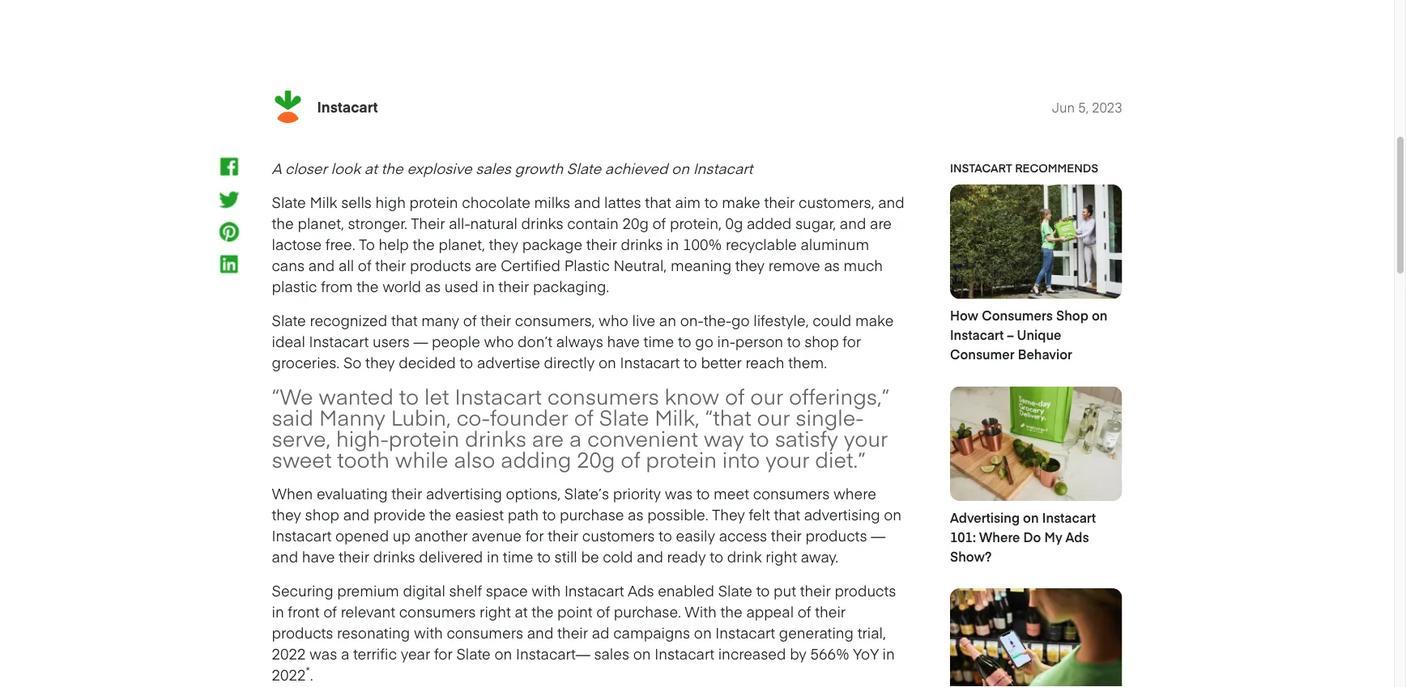 Task type: locate. For each thing, give the bounding box(es) containing it.
are up options,
[[532, 424, 564, 453]]

0 vertical spatial that
[[645, 191, 672, 212]]

1 vertical spatial advertising
[[804, 504, 880, 524]]

on
[[672, 157, 690, 178], [1092, 307, 1108, 324], [599, 352, 617, 372], [884, 504, 902, 524], [1023, 509, 1039, 527], [694, 622, 712, 643], [495, 644, 512, 664], [633, 644, 651, 664]]

to left better
[[684, 352, 697, 372]]

0 vertical spatial with
[[532, 580, 561, 601]]

0 horizontal spatial go
[[695, 331, 714, 351]]

and up securing
[[272, 546, 298, 567]]

jun
[[1052, 98, 1075, 116]]

a right "founder"
[[570, 424, 582, 453]]

person
[[736, 331, 784, 351]]

slate recognized that many of their consumers, who live an on-the-go lifestyle, could make ideal instacart users — people who don't always have time to go in-person to shop for groceries. so they decided to advertise directly on instacart to better reach them.
[[272, 310, 894, 372]]

20g inside slate milk sells high protein chocolate milks and lattes that aim to make their customers, and the planet, stronger. their all-natural drinks contain 20g of protein, 0g added sugar, and are lactose free. to help the planet, they package their drinks in 100% recyclable aluminum cans and all of their products are certified plastic neutral, meaning they remove as much plastic from the world as used in their packaging.
[[623, 212, 649, 233]]

instacart down campaigns
[[655, 644, 715, 664]]

milks
[[534, 191, 571, 212]]

1 vertical spatial as
[[425, 276, 441, 296]]

recognized
[[310, 310, 387, 330]]

the right with
[[721, 601, 743, 622]]

0 vertical spatial shop
[[805, 331, 839, 351]]

2 vertical spatial as
[[628, 504, 644, 524]]

their up advertise
[[481, 310, 511, 330]]

2 2022 from the top
[[272, 665, 306, 685]]

was up .
[[310, 644, 337, 664]]

products inside when evaluating their advertising options, slate's priority was to meet consumers where they shop and provide the easiest path to purchase as possible. they felt that advertising on instacart opened up another avenue for their customers to easily access their products — and have their drinks delivered in time to still be cold and ready to drink right away.
[[806, 525, 867, 546]]

instacart right instacart icon
[[317, 97, 378, 116]]

1 horizontal spatial —
[[871, 525, 886, 546]]

0g
[[726, 212, 743, 233]]

0 vertical spatial —
[[414, 331, 428, 351]]

0 horizontal spatial a
[[341, 644, 349, 664]]

that right the felt
[[774, 504, 801, 524]]

sales inside securing premium digital shelf space with instacart ads enabled slate to put their products in front of relevant consumers right at the point of purchase. with the appeal of their products resonating with consumers and their ad campaigns on instacart generating trial, 2022 was a terrific year for slate on instacart— sales on instacart increased by 566% yoy in 2022
[[594, 644, 630, 664]]

1 vertical spatial with
[[414, 622, 443, 643]]

instacart up increased
[[716, 622, 776, 643]]

yoy
[[853, 644, 879, 664]]

1 vertical spatial 20g
[[577, 445, 615, 474]]

1 2022 from the top
[[272, 644, 306, 664]]

make
[[722, 191, 761, 212], [856, 310, 894, 330]]

1 vertical spatial make
[[856, 310, 894, 330]]

0 horizontal spatial shop
[[305, 504, 340, 524]]

with up year
[[414, 622, 443, 643]]

and down evaluating
[[343, 504, 370, 524]]

the left point
[[532, 601, 554, 622]]

— down where
[[871, 525, 886, 546]]

aluminum
[[801, 234, 870, 254]]

drinks inside when evaluating their advertising options, slate's priority was to meet consumers where they shop and provide the easiest path to purchase as possible. they felt that advertising on instacart opened up another avenue for their customers to easily access their products — and have their drinks delivered in time to still be cold and ready to drink right away.
[[373, 546, 415, 567]]

1 horizontal spatial go
[[732, 310, 750, 330]]

our
[[751, 381, 784, 411], [757, 403, 790, 432]]

make inside slate milk sells high protein chocolate milks and lattes that aim to make their customers, and the planet, stronger. their all-natural drinks contain 20g of protein, 0g added sugar, and are lactose free. to help the planet, they package their drinks in 100% recyclable aluminum cans and all of their products are certified plastic neutral, meaning they remove as much plastic from the world as used in their packaging.
[[722, 191, 761, 212]]

0 vertical spatial at
[[364, 157, 377, 178]]

milk,
[[655, 403, 700, 432]]

1 horizontal spatial a
[[570, 424, 582, 453]]

ads inside securing premium digital shelf space with instacart ads enabled slate to put their products in front of relevant consumers right at the point of purchase. with the appeal of their products resonating with consumers and their ad campaigns on instacart generating trial, 2022 was a terrific year for slate on instacart— sales on instacart increased by 566% yoy in 2022
[[628, 580, 654, 601]]

where
[[834, 483, 877, 503]]

— inside when evaluating their advertising options, slate's priority was to meet consumers where they shop and provide the easiest path to purchase as possible. they felt that advertising on instacart opened up another avenue for their customers to easily access their products — and have their drinks delivered in time to still be cold and ready to drink right away.
[[871, 525, 886, 546]]

0 horizontal spatial —
[[414, 331, 428, 351]]

for inside securing premium digital shelf space with instacart ads enabled slate to put their products in front of relevant consumers right at the point of purchase. with the appeal of their products resonating with consumers and their ad campaigns on instacart generating trial, 2022 was a terrific year for slate on instacart— sales on instacart increased by 566% yoy in 2022
[[434, 644, 453, 664]]

* .
[[306, 663, 321, 685]]

provide
[[374, 504, 426, 524]]

time inside slate recognized that many of their consumers, who live an on-the-go lifestyle, could make ideal instacart users — people who don't always have time to go in-person to shop for groceries. so they decided to advertise directly on instacart to better reach them.
[[644, 331, 674, 351]]

0 horizontal spatial 20g
[[577, 445, 615, 474]]

who
[[599, 310, 629, 330], [484, 331, 514, 351]]

drinks down milks
[[521, 212, 564, 233]]

0 horizontal spatial sales
[[476, 157, 511, 178]]

of down better
[[725, 381, 745, 411]]

cans
[[272, 255, 305, 275]]

diet."
[[815, 445, 866, 474]]

to right aim
[[705, 191, 718, 212]]

felt
[[749, 504, 770, 524]]

to inside slate milk sells high protein chocolate milks and lattes that aim to make their customers, and the planet, stronger. their all-natural drinks contain 20g of protein, 0g added sugar, and are lactose free. to help the planet, they package their drinks in 100% recyclable aluminum cans and all of their products are certified plastic neutral, meaning they remove as much plastic from the world as used in their packaging.
[[705, 191, 718, 212]]

terrific
[[353, 644, 397, 664]]

that inside slate recognized that many of their consumers, who live an on-the-go lifestyle, could make ideal instacart users — people who don't always have time to go in-person to shop for groceries. so they decided to advertise directly on instacart to better reach them.
[[391, 310, 418, 330]]

"we
[[272, 381, 313, 411]]

1 horizontal spatial make
[[856, 310, 894, 330]]

shop
[[805, 331, 839, 351], [305, 504, 340, 524]]

instacart up aim
[[693, 157, 753, 178]]

drinks inside '"we wanted to let instacart consumers know of our offerings," said manny lubin, co-founder of slate milk, "that our single- serve, high-protein drinks are a convenient way to satisfy your sweet tooth while also adding 20g of protein into your diet."'
[[465, 424, 527, 453]]

don't
[[518, 331, 553, 351]]

the up lactose
[[272, 212, 294, 233]]

slate inside slate milk sells high protein chocolate milks and lattes that aim to make their customers, and the planet, stronger. their all-natural drinks contain 20g of protein, 0g added sugar, and are lactose free. to help the planet, they package their drinks in 100% recyclable aluminum cans and all of their products are certified plastic neutral, meaning they remove as much plastic from the world as used in their packaging.
[[272, 191, 306, 212]]

go
[[732, 310, 750, 330], [695, 331, 714, 351]]

1 vertical spatial who
[[484, 331, 514, 351]]

that inside when evaluating their advertising options, slate's priority was to meet consumers where they shop and provide the easiest path to purchase as possible. they felt that advertising on instacart opened up another avenue for their customers to easily access their products — and have their drinks delivered in time to still be cold and ready to drink right away.
[[774, 504, 801, 524]]

1 vertical spatial 2022
[[272, 665, 306, 685]]

0 vertical spatial make
[[722, 191, 761, 212]]

free.
[[326, 234, 355, 254]]

the up 'another'
[[429, 504, 452, 524]]

to left drink
[[710, 546, 724, 567]]

better
[[701, 352, 742, 372]]

in inside when evaluating their advertising options, slate's priority was to meet consumers where they shop and provide the easiest path to purchase as possible. they felt that advertising on instacart opened up another avenue for their customers to easily access their products — and have their drinks delivered in time to still be cold and ready to drink right away.
[[487, 546, 499, 567]]

as down priority
[[628, 504, 644, 524]]

still
[[555, 546, 578, 567]]

100%
[[683, 234, 722, 254]]

1 horizontal spatial have
[[607, 331, 640, 351]]

on inside how consumers shop on instacart – unique consumer behavior
[[1092, 307, 1108, 324]]

at right look
[[364, 157, 377, 178]]

0 horizontal spatial advertising
[[426, 483, 502, 503]]

they down recyclable
[[735, 255, 765, 275]]

0 vertical spatial planet,
[[298, 212, 344, 233]]

1 vertical spatial sales
[[594, 644, 630, 664]]

their right put on the bottom right of the page
[[800, 580, 831, 601]]

your right into
[[766, 445, 810, 474]]

ads up purchase.
[[628, 580, 654, 601]]

explosive
[[407, 157, 472, 178]]

0 vertical spatial have
[[607, 331, 640, 351]]

they down users on the left of the page
[[366, 352, 395, 372]]

on inside advertising on instacart 101: where do my ads show?
[[1023, 509, 1039, 527]]

consumers down shelf at the left bottom
[[447, 622, 524, 643]]

that inside slate milk sells high protein chocolate milks and lattes that aim to make their customers, and the planet, stronger. their all-natural drinks contain 20g of protein, 0g added sugar, and are lactose free. to help the planet, they package their drinks in 100% recyclable aluminum cans and all of their products are certified plastic neutral, meaning they remove as much plastic from the world as used in their packaging.
[[645, 191, 672, 212]]

1 vertical spatial that
[[391, 310, 418, 330]]

0 horizontal spatial for
[[434, 644, 453, 664]]

a inside securing premium digital shelf space with instacart ads enabled slate to put their products in front of relevant consumers right at the point of purchase. with the appeal of their products resonating with consumers and their ad campaigns on instacart generating trial, 2022 was a terrific year for slate on instacart— sales on instacart increased by 566% yoy in 2022
[[341, 644, 349, 664]]

a
[[570, 424, 582, 453], [341, 644, 349, 664]]

products up away. at the bottom of page
[[806, 525, 867, 546]]

0 vertical spatial who
[[599, 310, 629, 330]]

groceries.
[[272, 352, 340, 372]]

reach
[[746, 352, 785, 372]]

1 horizontal spatial time
[[644, 331, 674, 351]]

space
[[486, 580, 528, 601]]

way
[[704, 424, 744, 453]]

1 horizontal spatial shop
[[805, 331, 839, 351]]

1 horizontal spatial right
[[766, 546, 797, 567]]

20g up the slate's at the left bottom of page
[[577, 445, 615, 474]]

for right year
[[434, 644, 453, 664]]

0 vertical spatial a
[[570, 424, 582, 453]]

with
[[532, 580, 561, 601], [414, 622, 443, 643]]

1 vertical spatial time
[[503, 546, 534, 567]]

for down path
[[526, 525, 544, 546]]

advertising down where
[[804, 504, 880, 524]]

0 horizontal spatial was
[[310, 644, 337, 664]]

plastic
[[565, 255, 610, 275]]

a inside '"we wanted to let instacart consumers know of our offerings," said manny lubin, co-founder of slate milk, "that our single- serve, high-protein drinks are a convenient way to satisfy your sweet tooth while also adding 20g of protein into your diet."'
[[570, 424, 582, 453]]

0 vertical spatial right
[[766, 546, 797, 567]]

are up the much
[[870, 212, 892, 233]]

ads inside advertising on instacart 101: where do my ads show?
[[1066, 528, 1089, 546]]

566%
[[811, 644, 850, 664]]

0 horizontal spatial time
[[503, 546, 534, 567]]

consumers,
[[515, 310, 595, 330]]

ads
[[1066, 528, 1089, 546], [628, 580, 654, 601]]

they inside slate recognized that many of their consumers, who live an on-the-go lifestyle, could make ideal instacart users — people who don't always have time to go in-person to shop for groceries. so they decided to advertise directly on instacart to better reach them.
[[366, 352, 395, 372]]

1 horizontal spatial as
[[628, 504, 644, 524]]

package
[[522, 234, 583, 254]]

when
[[272, 483, 313, 503]]

in
[[667, 234, 679, 254], [482, 276, 495, 296], [487, 546, 499, 567], [272, 601, 284, 622], [883, 644, 895, 664]]

sales up chocolate
[[476, 157, 511, 178]]

of inside slate recognized that many of their consumers, who live an on-the-go lifestyle, could make ideal instacart users — people who don't always have time to go in-person to shop for groceries. so they decided to advertise directly on instacart to better reach them.
[[463, 310, 477, 330]]

1 vertical spatial was
[[310, 644, 337, 664]]

advertising up easiest
[[426, 483, 502, 503]]

possible.
[[648, 504, 709, 524]]

manny
[[319, 403, 386, 432]]

–
[[1008, 326, 1014, 344]]

consumers
[[982, 307, 1053, 324]]

how consumers shop on instacart – unique consumer behavior link
[[950, 185, 1123, 364]]

1 vertical spatial a
[[341, 644, 349, 664]]

1 vertical spatial ads
[[628, 580, 654, 601]]

0 horizontal spatial have
[[302, 546, 335, 567]]

who left live
[[599, 310, 629, 330]]

instacart up consumer
[[950, 326, 1004, 344]]

the
[[381, 157, 403, 178], [272, 212, 294, 233], [413, 234, 435, 254], [357, 276, 379, 296], [429, 504, 452, 524], [532, 601, 554, 622], [721, 601, 743, 622]]

to
[[359, 234, 375, 254]]

2 horizontal spatial for
[[843, 331, 861, 351]]

2022 left .
[[272, 665, 306, 685]]

your
[[844, 424, 888, 453], [766, 445, 810, 474]]

1 horizontal spatial with
[[532, 580, 561, 601]]

1 horizontal spatial sales
[[594, 644, 630, 664]]

for inside slate recognized that many of their consumers, who live an on-the-go lifestyle, could make ideal instacart users — people who don't always have time to go in-person to shop for groceries. so they decided to advertise directly on instacart to better reach them.
[[843, 331, 861, 351]]

0 horizontal spatial at
[[364, 157, 377, 178]]

securing premium digital shelf space with instacart ads enabled slate to put their products in front of relevant consumers right at the point of purchase. with the appeal of their products resonating with consumers and their ad campaigns on instacart generating trial, 2022 was a terrific year for slate on instacart— sales on instacart increased by 566% yoy in 2022
[[272, 580, 896, 685]]

2 horizontal spatial as
[[824, 255, 840, 275]]

1 vertical spatial go
[[695, 331, 714, 351]]

1 horizontal spatial planet,
[[439, 234, 485, 254]]

0 horizontal spatial with
[[414, 622, 443, 643]]

to down the possible.
[[659, 525, 672, 546]]

sales down ad
[[594, 644, 630, 664]]

consumer
[[950, 345, 1015, 363]]

lifestyle,
[[754, 310, 809, 330]]

0 horizontal spatial make
[[722, 191, 761, 212]]

*
[[306, 663, 310, 678]]

our right "that
[[757, 403, 790, 432]]

slate inside slate recognized that many of their consumers, who live an on-the-go lifestyle, could make ideal instacart users — people who don't always have time to go in-person to shop for groceries. so they decided to advertise directly on instacart to better reach them.
[[272, 310, 306, 330]]

could
[[813, 310, 852, 330]]

in left 100%
[[667, 234, 679, 254]]

have inside slate recognized that many of their consumers, who live an on-the-go lifestyle, could make ideal instacart users — people who don't always have time to go in-person to shop for groceries. so they decided to advertise directly on instacart to better reach them.
[[607, 331, 640, 351]]

instacart up the "my"
[[1043, 509, 1096, 527]]

time inside when evaluating their advertising options, slate's priority was to meet consumers where they shop and provide the easiest path to purchase as possible. they felt that advertising on instacart opened up another avenue for their customers to easily access their products — and have their drinks delivered in time to still be cold and ready to drink right away.
[[503, 546, 534, 567]]

1 horizontal spatial who
[[599, 310, 629, 330]]

and right 'cold'
[[637, 546, 664, 567]]

how consumers shop on instacart – unique consumer behavior image
[[950, 185, 1123, 299]]

shop down the when
[[305, 504, 340, 524]]

0 vertical spatial are
[[870, 212, 892, 233]]

0 vertical spatial 2022
[[272, 644, 306, 664]]

0 vertical spatial time
[[644, 331, 674, 351]]

1 vertical spatial shop
[[305, 504, 340, 524]]

1 horizontal spatial are
[[532, 424, 564, 453]]

2 vertical spatial that
[[774, 504, 801, 524]]

go left in- at the right of page
[[695, 331, 714, 351]]

0 vertical spatial as
[[824, 255, 840, 275]]

as left used
[[425, 276, 441, 296]]

that
[[645, 191, 672, 212], [391, 310, 418, 330], [774, 504, 801, 524]]

0 horizontal spatial ads
[[628, 580, 654, 601]]

0 horizontal spatial your
[[766, 445, 810, 474]]

on-
[[680, 310, 704, 330]]

their down the certified
[[499, 276, 529, 296]]

make up 0g
[[722, 191, 761, 212]]

at down space in the bottom left of the page
[[515, 601, 528, 622]]

2 vertical spatial are
[[532, 424, 564, 453]]

users
[[373, 331, 410, 351]]

1 vertical spatial at
[[515, 601, 528, 622]]

1 vertical spatial right
[[480, 601, 511, 622]]

0 vertical spatial 20g
[[623, 212, 649, 233]]

0 vertical spatial ads
[[1066, 528, 1089, 546]]

instacart—
[[516, 644, 590, 664]]

advertising on instacart 101: where do my ads show? image
[[950, 387, 1123, 502]]

protein inside slate milk sells high protein chocolate milks and lattes that aim to make their customers, and the planet, stronger. their all-natural drinks contain 20g of protein, 0g added sugar, and are lactose free. to help the planet, they package their drinks in 100% recyclable aluminum cans and all of their products are certified plastic neutral, meaning they remove as much plastic from the world as used in their packaging.
[[410, 191, 458, 212]]

2 vertical spatial for
[[434, 644, 453, 664]]

sells
[[341, 191, 372, 212]]

lubin,
[[391, 403, 451, 432]]

sweet
[[272, 445, 332, 474]]

high
[[376, 191, 406, 212]]

milk
[[310, 191, 338, 212]]

to down on-
[[678, 331, 692, 351]]

another
[[415, 525, 468, 546]]

unique
[[1017, 326, 1062, 344]]

right down space in the bottom left of the page
[[480, 601, 511, 622]]

1 vertical spatial for
[[526, 525, 544, 546]]

1 horizontal spatial was
[[665, 483, 693, 503]]

as
[[824, 255, 840, 275], [425, 276, 441, 296], [628, 504, 644, 524]]

0 vertical spatial advertising
[[426, 483, 502, 503]]

ads for instacart
[[628, 580, 654, 601]]

1 horizontal spatial that
[[645, 191, 672, 212]]

1 vertical spatial —
[[871, 525, 886, 546]]

1 horizontal spatial at
[[515, 601, 528, 622]]

drink
[[727, 546, 762, 567]]

protein down milk,
[[646, 445, 717, 474]]

an
[[659, 310, 677, 330]]

20g
[[623, 212, 649, 233], [577, 445, 615, 474]]

instacart inside how consumers shop on instacart – unique consumer behavior
[[950, 326, 1004, 344]]

time down an
[[644, 331, 674, 351]]

have down live
[[607, 331, 640, 351]]

world
[[383, 276, 421, 296]]

0 vertical spatial sales
[[476, 157, 511, 178]]

make right could
[[856, 310, 894, 330]]

instacart
[[317, 97, 378, 116], [693, 157, 753, 178], [950, 159, 1012, 175], [950, 326, 1004, 344], [309, 331, 369, 351], [620, 352, 680, 372], [455, 381, 542, 411], [1043, 509, 1096, 527], [272, 525, 332, 546], [565, 580, 624, 601], [716, 622, 776, 643], [655, 644, 715, 664]]

drinks down up
[[373, 546, 415, 567]]

0 horizontal spatial are
[[475, 255, 497, 275]]

— up decided
[[414, 331, 428, 351]]

0 horizontal spatial right
[[480, 601, 511, 622]]

in right the yoy at the right of page
[[883, 644, 895, 664]]

0 horizontal spatial that
[[391, 310, 418, 330]]

1 horizontal spatial for
[[526, 525, 544, 546]]

2 horizontal spatial that
[[774, 504, 801, 524]]

growth
[[515, 157, 563, 178]]

are up used
[[475, 255, 497, 275]]

0 vertical spatial for
[[843, 331, 861, 351]]

1 horizontal spatial ads
[[1066, 528, 1089, 546]]

consumers down "digital"
[[399, 601, 476, 622]]

customers
[[582, 525, 655, 546]]

your down offerings,"
[[844, 424, 888, 453]]

they down the when
[[272, 504, 301, 524]]

0 vertical spatial was
[[665, 483, 693, 503]]

products up used
[[410, 255, 471, 275]]

1 horizontal spatial 20g
[[623, 212, 649, 233]]

slate up ideal
[[272, 310, 306, 330]]

1 vertical spatial have
[[302, 546, 335, 567]]

neutral,
[[614, 255, 667, 275]]

and right customers,
[[879, 191, 905, 212]]

sugar,
[[796, 212, 836, 233]]

recyclable
[[726, 234, 797, 254]]

was up the possible.
[[665, 483, 693, 503]]

have up securing
[[302, 546, 335, 567]]

that left aim
[[645, 191, 672, 212]]



Task type: vqa. For each thing, say whether or not it's contained in the screenshot.
the left 3
no



Task type: describe. For each thing, give the bounding box(es) containing it.
recommends
[[1015, 159, 1099, 175]]

shelf
[[449, 580, 482, 601]]

serve,
[[272, 424, 331, 453]]

how consumers shop on instacart – unique consumer behavior
[[950, 307, 1108, 363]]

at inside securing premium digital shelf space with instacart ads enabled slate to put their products in front of relevant consumers right at the point of purchase. with the appeal of their products resonating with consumers and their ad campaigns on instacart generating trial, 2022 was a terrific year for slate on instacart— sales on instacart increased by 566% yoy in 2022
[[515, 601, 528, 622]]

protein,
[[670, 212, 722, 233]]

closer
[[285, 157, 327, 178]]

jun 5, 2023
[[1052, 98, 1123, 116]]

access
[[719, 525, 767, 546]]

consumers inside '"we wanted to let instacart consumers know of our offerings," said manny lubin, co-founder of slate milk, "that our single- serve, high-protein drinks are a convenient way to satisfy your sweet tooth while also adding 20g of protein into your diet."'
[[548, 381, 659, 411]]

campaigns
[[614, 622, 690, 643]]

was inside securing premium digital shelf space with instacart ads enabled slate to put their products in front of relevant consumers right at the point of purchase. with the appeal of their products resonating with consumers and their ad campaigns on instacart generating trial, 2022 was a terrific year for slate on instacart— sales on instacart increased by 566% yoy in 2022
[[310, 644, 337, 664]]

to right way
[[750, 424, 770, 453]]

make inside slate recognized that many of their consumers, who live an on-the-go lifestyle, could make ideal instacart users — people who don't always have time to go in-person to shop for groceries. so they decided to advertise directly on instacart to better reach them.
[[856, 310, 894, 330]]

advertising on instacart 101: where do my ads show?
[[950, 509, 1096, 566]]

as inside when evaluating their advertising options, slate's priority was to meet consumers where they shop and provide the easiest path to purchase as possible. they felt that advertising on instacart opened up another avenue for their customers to easily access their products — and have their drinks delivered in time to still be cold and ready to drink right away.
[[628, 504, 644, 524]]

so
[[343, 352, 362, 372]]

products up trial,
[[835, 580, 896, 601]]

my
[[1045, 528, 1063, 546]]

with
[[685, 601, 717, 622]]

to left let
[[399, 381, 419, 411]]

2023
[[1092, 98, 1123, 116]]

advertising on instacart 101: where do my ads show? link
[[950, 387, 1123, 566]]

instacart up point
[[565, 580, 624, 601]]

in-
[[717, 331, 736, 351]]

used
[[445, 276, 479, 296]]

1 horizontal spatial your
[[844, 424, 888, 453]]

options,
[[506, 483, 561, 503]]

of left protein,
[[653, 212, 666, 233]]

have inside when evaluating their advertising options, slate's priority was to meet consumers where they shop and provide the easiest path to purchase as possible. they felt that advertising on instacart opened up another avenue for their customers to easily access their products — and have their drinks delivered in time to still be cold and ready to drink right away.
[[302, 546, 335, 567]]

co-
[[456, 403, 490, 432]]

and up contain
[[574, 191, 601, 212]]

their inside slate recognized that many of their consumers, who live an on-the-go lifestyle, could make ideal instacart users — people who don't always have time to go in-person to shop for groceries. so they decided to advertise directly on instacart to better reach them.
[[481, 310, 511, 330]]

slate inside '"we wanted to let instacart consumers know of our offerings," said manny lubin, co-founder of slate milk, "that our single- serve, high-protein drinks are a convenient way to satisfy your sweet tooth while also adding 20g of protein into your diet."'
[[599, 403, 649, 432]]

trial,
[[858, 622, 886, 643]]

plastic
[[272, 276, 317, 296]]

to down the people
[[460, 352, 473, 372]]

meaning
[[671, 255, 732, 275]]

how instacart ads provides value today and in the cookieless future image
[[950, 589, 1123, 688]]

instacart left recommends
[[950, 159, 1012, 175]]

their up still
[[548, 525, 579, 546]]

founder
[[490, 403, 569, 432]]

decided
[[399, 352, 456, 372]]

their up generating
[[815, 601, 846, 622]]

0 vertical spatial go
[[732, 310, 750, 330]]

their up away. at the bottom of page
[[771, 525, 802, 546]]

opened
[[335, 525, 389, 546]]

slate right growth
[[567, 157, 601, 178]]

people
[[432, 331, 480, 351]]

many
[[421, 310, 460, 330]]

0 horizontal spatial as
[[425, 276, 441, 296]]

slate right year
[[457, 644, 491, 664]]

all
[[339, 255, 354, 275]]

2 horizontal spatial are
[[870, 212, 892, 233]]

to left still
[[537, 546, 551, 567]]

satisfy
[[775, 424, 839, 453]]

5,
[[1079, 98, 1089, 116]]

by
[[790, 644, 807, 664]]

slate milk sells high protein chocolate milks and lattes that aim to make their customers, and the planet, stronger. their all-natural drinks contain 20g of protein, 0g added sugar, and are lactose free. to help the planet, they package their drinks in 100% recyclable aluminum cans and all of their products are certified plastic neutral, meaning they remove as much plastic from the world as used in their packaging.
[[272, 191, 905, 296]]

and left 'all'
[[308, 255, 335, 275]]

up
[[393, 525, 411, 546]]

do
[[1024, 528, 1042, 546]]

their
[[411, 212, 445, 233]]

products inside slate milk sells high protein chocolate milks and lattes that aim to make their customers, and the planet, stronger. their all-natural drinks contain 20g of protein, 0g added sugar, and are lactose free. to help the planet, they package their drinks in 100% recyclable aluminum cans and all of their products are certified plastic neutral, meaning they remove as much plastic from the world as used in their packaging.
[[410, 255, 471, 275]]

lactose
[[272, 234, 322, 254]]

their down "opened"
[[339, 546, 369, 567]]

achieved
[[605, 157, 668, 178]]

in left front
[[272, 601, 284, 622]]

right inside when evaluating their advertising options, slate's priority was to meet consumers where they shop and provide the easiest path to purchase as possible. they felt that advertising on instacart opened up another avenue for their customers to easily access their products — and have their drinks delivered in time to still be cold and ready to drink right away.
[[766, 546, 797, 567]]

path
[[508, 504, 539, 524]]

added
[[747, 212, 792, 233]]

of up generating
[[798, 601, 811, 622]]

the-
[[704, 310, 732, 330]]

a closer look at the explosive sales growth slate achieved on instacart
[[272, 157, 753, 178]]

of right "founder"
[[574, 403, 594, 432]]

to inside securing premium digital shelf space with instacart ads enabled slate to put their products in front of relevant consumers right at the point of purchase. with the appeal of their products resonating with consumers and their ad campaigns on instacart generating trial, 2022 was a terrific year for slate on instacart— sales on instacart increased by 566% yoy in 2022
[[757, 580, 770, 601]]

let
[[425, 381, 449, 411]]

was inside when evaluating their advertising options, slate's priority was to meet consumers where they shop and provide the easiest path to purchase as possible. they felt that advertising on instacart opened up another avenue for their customers to easily access their products — and have their drinks delivered in time to still be cold and ready to drink right away.
[[665, 483, 693, 503]]

and inside securing premium digital shelf space with instacart ads enabled slate to put their products in front of relevant consumers right at the point of purchase. with the appeal of their products resonating with consumers and their ad campaigns on instacart generating trial, 2022 was a terrific year for slate on instacart— sales on instacart increased by 566% yoy in 2022
[[527, 622, 554, 643]]

right inside securing premium digital shelf space with instacart ads enabled slate to put their products in front of relevant consumers right at the point of purchase. with the appeal of their products resonating with consumers and their ad campaigns on instacart generating trial, 2022 was a terrific year for slate on instacart— sales on instacart increased by 566% yoy in 2022
[[480, 601, 511, 622]]

they
[[713, 504, 745, 524]]

purchase
[[560, 504, 624, 524]]

be
[[581, 546, 599, 567]]

to down the lifestyle, at the top
[[787, 331, 801, 351]]

ideal
[[272, 331, 305, 351]]

enabled
[[658, 580, 715, 601]]

show?
[[950, 548, 992, 566]]

0 horizontal spatial who
[[484, 331, 514, 351]]

customers,
[[799, 191, 875, 212]]

instacart recommends
[[950, 159, 1099, 175]]

their up "provide"
[[392, 483, 422, 503]]

avenue
[[472, 525, 522, 546]]

and down customers,
[[840, 212, 867, 233]]

our down "reach"
[[751, 381, 784, 411]]

101:
[[950, 528, 976, 546]]

adding
[[501, 445, 572, 474]]

of up priority
[[621, 445, 641, 474]]

on inside slate recognized that many of their consumers, who live an on-the-go lifestyle, could make ideal instacart users — people who don't always have time to go in-person to shop for groceries. so they decided to advertise directly on instacart to better reach them.
[[599, 352, 617, 372]]

all-
[[449, 212, 470, 233]]

where
[[979, 528, 1020, 546]]

purchase.
[[614, 601, 681, 622]]

of right front
[[324, 601, 337, 622]]

their down the help
[[375, 255, 406, 275]]

the right from
[[357, 276, 379, 296]]

instacart down the recognized in the left top of the page
[[309, 331, 369, 351]]

to left meet
[[697, 483, 710, 503]]

the inside when evaluating their advertising options, slate's priority was to meet consumers where they shop and provide the easiest path to purchase as possible. they felt that advertising on instacart opened up another avenue for their customers to easily access their products — and have their drinks delivered in time to still be cold and ready to drink right away.
[[429, 504, 452, 524]]

they down "natural"
[[489, 234, 519, 254]]

their down point
[[558, 622, 588, 643]]

priority
[[613, 483, 661, 503]]

consumers inside when evaluating their advertising options, slate's priority was to meet consumers where they shop and provide the easiest path to purchase as possible. they felt that advertising on instacart opened up another avenue for their customers to easily access their products — and have their drinks delivered in time to still be cold and ready to drink right away.
[[753, 483, 830, 503]]

the up high
[[381, 157, 403, 178]]

shop inside when evaluating their advertising options, slate's priority was to meet consumers where they shop and provide the easiest path to purchase as possible. they felt that advertising on instacart opened up another avenue for their customers to easily access their products — and have their drinks delivered in time to still be cold and ready to drink right away.
[[305, 504, 340, 524]]

slate down drink
[[718, 580, 753, 601]]

instacart inside when evaluating their advertising options, slate's priority was to meet consumers where they shop and provide the easiest path to purchase as possible. they felt that advertising on instacart opened up another avenue for their customers to easily access their products — and have their drinks delivered in time to still be cold and ready to drink right away.
[[272, 525, 332, 546]]

in right used
[[482, 276, 495, 296]]

instacart inside '"we wanted to let instacart consumers know of our offerings," said manny lubin, co-founder of slate milk, "that our single- serve, high-protein drinks are a convenient way to satisfy your sweet tooth while also adding 20g of protein into your diet."'
[[455, 381, 542, 411]]

of up ad
[[597, 601, 610, 622]]

.
[[310, 665, 313, 685]]

— inside slate recognized that many of their consumers, who live an on-the-go lifestyle, could make ideal instacart users — people who don't always have time to go in-person to shop for groceries. so they decided to advertise directly on instacart to better reach them.
[[414, 331, 428, 351]]

of right 'all'
[[358, 255, 372, 275]]

shop inside slate recognized that many of their consumers, who live an on-the-go lifestyle, could make ideal instacart users — people who don't always have time to go in-person to shop for groceries. so they decided to advertise directly on instacart to better reach them.
[[805, 331, 839, 351]]

digital
[[403, 580, 446, 601]]

1 horizontal spatial advertising
[[804, 504, 880, 524]]

point
[[558, 601, 593, 622]]

their down contain
[[586, 234, 617, 254]]

a
[[272, 157, 281, 178]]

protein down let
[[389, 424, 460, 453]]

1 vertical spatial are
[[475, 255, 497, 275]]

convenient
[[587, 424, 698, 453]]

drinks up neutral,
[[621, 234, 663, 254]]

1 vertical spatial planet,
[[439, 234, 485, 254]]

for inside when evaluating their advertising options, slate's priority was to meet consumers where they shop and provide the easiest path to purchase as possible. they felt that advertising on instacart opened up another avenue for their customers to easily access their products — and have their drinks delivered in time to still be cold and ready to drink right away.
[[526, 525, 544, 546]]

ads for my
[[1066, 528, 1089, 546]]

instacart down live
[[620, 352, 680, 372]]

instacart image
[[272, 91, 304, 123]]

on inside when evaluating their advertising options, slate's priority was to meet consumers where they shop and provide the easiest path to purchase as possible. they felt that advertising on instacart opened up another avenue for their customers to easily access their products — and have their drinks delivered in time to still be cold and ready to drink right away.
[[884, 504, 902, 524]]

20g inside '"we wanted to let instacart consumers know of our offerings," said manny lubin, co-founder of slate milk, "that our single- serve, high-protein drinks are a convenient way to satisfy your sweet tooth while also adding 20g of protein into your diet."'
[[577, 445, 615, 474]]

are inside '"we wanted to let instacart consumers know of our offerings," said manny lubin, co-founder of slate milk, "that our single- serve, high-protein drinks are a convenient way to satisfy your sweet tooth while also adding 20g of protein into your diet."'
[[532, 424, 564, 453]]

0 horizontal spatial planet,
[[298, 212, 344, 233]]

premium
[[337, 580, 399, 601]]

live
[[632, 310, 656, 330]]

the down their
[[413, 234, 435, 254]]

while
[[395, 445, 449, 474]]

products down front
[[272, 622, 333, 643]]

offerings,"
[[789, 381, 890, 411]]

to right path
[[543, 504, 556, 524]]

instacart inside advertising on instacart 101: where do my ads show?
[[1043, 509, 1096, 527]]

they inside when evaluating their advertising options, slate's priority was to meet consumers where they shop and provide the easiest path to purchase as possible. they felt that advertising on instacart opened up another avenue for their customers to easily access their products — and have their drinks delivered in time to still be cold and ready to drink right away.
[[272, 504, 301, 524]]

their up added
[[764, 191, 795, 212]]

slate's
[[565, 483, 609, 503]]

behavior
[[1018, 345, 1073, 363]]

packaging.
[[533, 276, 609, 296]]

resonating
[[337, 622, 410, 643]]

easily
[[676, 525, 716, 546]]



